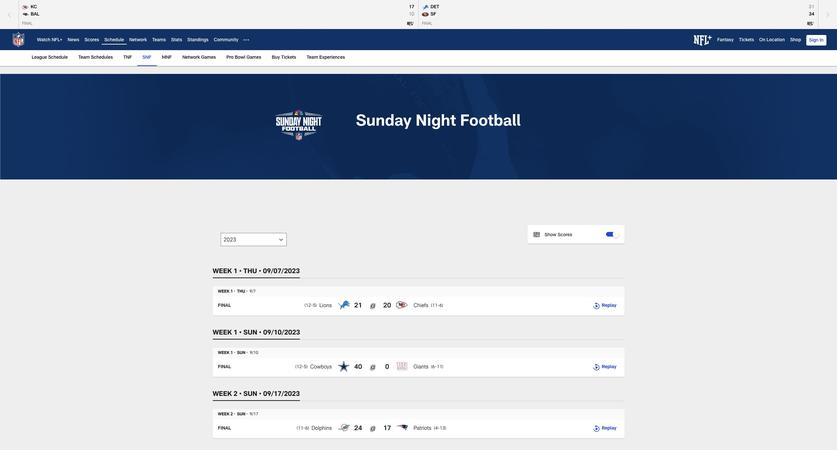 Task type: describe. For each thing, give the bounding box(es) containing it.
10
[[409, 12, 415, 17]]

location
[[767, 38, 785, 43]]

2
[[234, 391, 238, 398]]

standings link
[[187, 38, 209, 43]]

team experiences
[[307, 55, 345, 60]]

• left 09/17/2023
[[259, 391, 262, 398]]


[[533, 230, 541, 238]]

(4-
[[434, 427, 440, 431]]

final for week 1 • sun • 09/10/2023
[[218, 365, 231, 370]]

mnf link
[[159, 50, 174, 65]]

2 games from the left
[[247, 55, 261, 60]]

advertisement element
[[299, 187, 539, 217]]

• right thu
[[259, 269, 261, 275]]

watch nfl+ link
[[37, 38, 62, 43]]

5) for week 1 • sun • 09/10/2023
[[304, 365, 308, 370]]

9/17
[[250, 413, 258, 417]]

0 horizontal spatial scores
[[85, 38, 99, 43]]

teams link
[[152, 38, 166, 43]]

fantasy
[[718, 38, 734, 43]]

40
[[354, 364, 362, 371]]

week for week 2 • sun • 09/17/2023
[[213, 391, 232, 398]]

13)
[[440, 427, 446, 431]]

11)
[[437, 365, 443, 370]]

34
[[809, 12, 815, 17]]

week 1 • thu • 09/07/2023
[[213, 269, 300, 275]]

show scores
[[545, 233, 572, 237]]

2 ·
[[231, 413, 235, 417]]

pro bowl games
[[227, 55, 261, 60]]

thu ·
[[237, 290, 248, 294]]

in
[[820, 38, 824, 43]]

nfl replay image for 20
[[593, 302, 601, 310]]

standings
[[187, 38, 209, 43]]

bal ravens image
[[21, 11, 29, 18]]

• left thu
[[239, 269, 242, 275]]

sf
[[431, 12, 436, 17]]

stats
[[171, 38, 182, 43]]

right score strip button image
[[821, 0, 836, 29]]

dolphins
[[312, 426, 332, 432]]

tickets link
[[739, 38, 754, 43]]

teams
[[152, 38, 166, 43]]

thu
[[244, 269, 257, 275]]

dots image
[[244, 37, 249, 43]]

nfl at image for 24
[[369, 425, 377, 433]]

fantasy link
[[718, 38, 734, 43]]

patriots
[[414, 426, 431, 432]]

1 vertical spatial tickets
[[281, 55, 296, 60]]

bal
[[31, 12, 39, 17]]

page main content main content
[[0, 74, 837, 450]]

team for team experiences
[[307, 55, 318, 60]]

the page will reload on selection element
[[221, 233, 287, 246]]

(12- for week 1 • thu • 09/07/2023
[[305, 304, 313, 308]]

stats link
[[171, 38, 182, 43]]

(11-6) for 24
[[297, 427, 309, 431]]

lions logo image
[[337, 298, 350, 312]]

5) for week 1 • thu • 09/07/2023
[[313, 304, 317, 308]]

buy
[[272, 55, 280, 60]]

09/17/2023
[[263, 391, 300, 398]]

show
[[545, 233, 557, 237]]

giants
[[414, 365, 429, 370]]

snf
[[143, 55, 151, 60]]

final for bal
[[22, 22, 33, 26]]

chiefs
[[414, 304, 429, 309]]

network games link
[[180, 50, 219, 65]]

week 1 · sun · 9/10
[[218, 351, 258, 355]]

giants logo image
[[395, 360, 408, 373]]

week 2 • sun • 09/17/2023
[[213, 391, 300, 398]]

night
[[416, 115, 456, 131]]

• right 2
[[239, 391, 242, 398]]

replay for 0
[[602, 365, 617, 370]]

final for week 2 • sun • 09/17/2023
[[218, 427, 231, 431]]

final for week 1 • thu • 09/07/2023
[[218, 304, 231, 308]]

week for week 1 · sun · 9/10
[[218, 351, 230, 355]]

pro bowl games link
[[224, 50, 264, 65]]

mnf
[[162, 55, 172, 60]]

1 for sun
[[234, 330, 238, 337]]

sign
[[809, 38, 819, 43]]

(6-
[[431, 365, 437, 370]]

on location link
[[760, 38, 785, 43]]

watch nfl+
[[37, 38, 62, 43]]

1 horizontal spatial tickets
[[739, 38, 754, 43]]

nfl at image for 21
[[369, 302, 377, 310]]

9/10
[[250, 351, 258, 355]]

1 · for thu
[[231, 290, 235, 294]]

pro
[[227, 55, 234, 60]]

• up week 1 · sun · 9/10
[[239, 330, 242, 337]]

tnf
[[123, 55, 132, 60]]

sign in
[[809, 38, 824, 43]]

cowboys
[[310, 365, 332, 370]]

league schedule
[[32, 55, 68, 60]]

replay link for 17
[[593, 425, 617, 433]]

network games
[[182, 55, 216, 60]]

network link
[[129, 38, 147, 43]]

(11-6) for 20
[[431, 304, 443, 308]]

replay link for 20
[[593, 302, 617, 310]]

buy tickets
[[272, 55, 296, 60]]

league schedule link
[[32, 50, 70, 65]]

watch
[[37, 38, 50, 43]]

kc chiefs image
[[21, 4, 29, 11]]

none checkbox inside page main content main content
[[606, 231, 619, 238]]

bowl
[[235, 55, 245, 60]]

(11- for 20
[[431, 304, 440, 308]]

scores link
[[85, 38, 99, 43]]

sunday
[[356, 115, 412, 131]]

(12-5) for 09/10/2023
[[296, 365, 308, 370]]



Task type: vqa. For each thing, say whether or not it's contained in the screenshot.


Task type: locate. For each thing, give the bounding box(es) containing it.
1 final from the left
[[22, 22, 33, 26]]

1 up week 1 · sun · 9/10
[[234, 330, 238, 337]]

1 horizontal spatial 17
[[409, 5, 415, 10]]

cowboys logo image
[[337, 360, 350, 373]]

0 vertical spatial schedule
[[104, 38, 124, 43]]

network
[[129, 38, 147, 43], [182, 55, 200, 60]]

21
[[354, 303, 362, 310]]

(6-11)
[[431, 365, 443, 370]]

scores right show
[[558, 233, 572, 237]]

network for network games
[[182, 55, 200, 60]]

sun · left 9/10
[[237, 351, 248, 355]]

0 vertical spatial replay
[[602, 304, 617, 308]]

final down sf 49ers image
[[422, 22, 433, 26]]

1 vertical spatial nfl replay image
[[593, 364, 601, 372]]

banner containing watch nfl+
[[0, 29, 837, 66]]

tickets right buy
[[281, 55, 296, 60]]

scores inside page main content main content
[[558, 233, 572, 237]]

replay for 20
[[602, 304, 617, 308]]

(11-6) left dolphins
[[297, 427, 309, 431]]

1 final from the top
[[218, 304, 231, 308]]

week 1 · thu · 9/7
[[218, 290, 256, 294]]

5) left cowboys
[[304, 365, 308, 370]]

0 horizontal spatial (11-6)
[[297, 427, 309, 431]]

final down "bal ravens" icon
[[22, 22, 33, 26]]

0 horizontal spatial final
[[22, 22, 33, 26]]

final
[[22, 22, 33, 26], [422, 22, 433, 26]]

0 horizontal spatial team
[[78, 55, 90, 60]]

(11-6) right chiefs
[[431, 304, 443, 308]]

6) for 20
[[440, 304, 443, 308]]

1 vertical spatial network
[[182, 55, 200, 60]]

banner
[[0, 29, 837, 66]]

(12-5) left lions
[[305, 304, 317, 308]]

community link
[[214, 38, 238, 43]]

(11- left dolphins
[[297, 427, 305, 431]]

schedule down nfl+
[[48, 55, 68, 60]]

team experiences link
[[304, 50, 348, 65]]

1 vertical spatial schedule
[[48, 55, 68, 60]]

0 horizontal spatial 17
[[383, 426, 391, 432]]

2 vertical spatial replay link
[[593, 425, 617, 433]]

1 nfl replay image from the top
[[593, 302, 601, 310]]

scores up team schedules
[[85, 38, 99, 43]]

(12- for week 1 • sun • 09/10/2023
[[296, 365, 304, 370]]

on location
[[760, 38, 785, 43]]

1 1 · from the top
[[231, 290, 235, 294]]

1 vertical spatial scores
[[558, 233, 572, 237]]

3 final from the top
[[218, 427, 231, 431]]

week up week 1 · thu · 9/7 in the left bottom of the page
[[213, 269, 232, 275]]

1 vertical spatial 6)
[[305, 427, 309, 431]]

sun · for 1
[[237, 351, 248, 355]]

1 sun from the top
[[244, 330, 257, 337]]

2 sun · from the top
[[237, 413, 248, 417]]

0 vertical spatial 1
[[234, 269, 238, 275]]

1 horizontal spatial games
[[247, 55, 261, 60]]

dolphins logo image
[[337, 421, 350, 434]]

(12- left cowboys
[[296, 365, 304, 370]]

replay link for 0
[[593, 364, 617, 372]]

2 sun from the top
[[244, 391, 257, 398]]

scores element
[[533, 230, 541, 238]]

lions
[[320, 304, 332, 309]]

0 vertical spatial scores
[[85, 38, 99, 43]]

chiefs logo image
[[395, 298, 408, 312]]

replay link
[[593, 302, 617, 310], [593, 364, 617, 372], [593, 425, 617, 433]]

news
[[68, 38, 79, 43]]

(12- left lions
[[305, 304, 313, 308]]

2 1 · from the top
[[231, 351, 235, 355]]

None checkbox
[[606, 231, 619, 238]]

0 vertical spatial (12-5)
[[305, 304, 317, 308]]

final down week 1 · thu · 9/7 in the left bottom of the page
[[218, 304, 231, 308]]

week for week 2 · sun · 9/17
[[218, 413, 230, 417]]

on
[[760, 38, 766, 43]]

• left 09/10/2023 on the bottom left of the page
[[259, 330, 262, 337]]

left score strip button image
[[2, 0, 17, 29]]

sf 49ers image
[[421, 11, 429, 18]]

nfl plus image down 34
[[807, 20, 815, 27]]

week up week 1 · sun · 9/10
[[213, 330, 232, 337]]

nfl shield image
[[11, 32, 26, 48]]

nfl+
[[52, 38, 62, 43]]

tnf link
[[121, 50, 135, 65]]

(11-
[[431, 304, 440, 308], [297, 427, 305, 431]]

network for network
[[129, 38, 147, 43]]

games down 'standings'
[[201, 55, 216, 60]]

team left schedules
[[78, 55, 90, 60]]

1 replay link from the top
[[593, 302, 617, 310]]

0 vertical spatial nfl at image
[[369, 302, 377, 310]]

team left 'experiences'
[[307, 55, 318, 60]]

nfl replay image for 0
[[593, 364, 601, 372]]

schedule up schedules
[[104, 38, 124, 43]]

0 horizontal spatial (12-
[[296, 365, 304, 370]]

week left thu ·
[[218, 290, 230, 294]]

31
[[809, 5, 815, 10]]

0 horizontal spatial (11-
[[297, 427, 305, 431]]

(12-5) for 09/07/2023
[[305, 304, 317, 308]]

1 nfl at image from the top
[[369, 302, 377, 310]]

community
[[214, 38, 238, 43]]

network up snf link
[[129, 38, 147, 43]]

1
[[234, 269, 238, 275], [234, 330, 238, 337]]

1 sun · from the top
[[237, 351, 248, 355]]

1 vertical spatial replay
[[602, 365, 617, 370]]

2 nfl replay image from the top
[[593, 364, 601, 372]]

9/7
[[250, 290, 256, 294]]

1 vertical spatial replay link
[[593, 364, 617, 372]]

(11- right chiefs
[[431, 304, 440, 308]]

buy tickets link
[[269, 50, 299, 65]]

football
[[460, 115, 521, 131]]

1 horizontal spatial final
[[422, 22, 433, 26]]

tickets
[[739, 38, 754, 43], [281, 55, 296, 60]]

1 ·
[[231, 290, 235, 294], [231, 351, 235, 355]]

17 inside page main content main content
[[383, 426, 391, 432]]

1 horizontal spatial team
[[307, 55, 318, 60]]

0 vertical spatial replay link
[[593, 302, 617, 310]]

0 horizontal spatial tickets
[[281, 55, 296, 60]]

sunday night football
[[356, 115, 521, 131]]

2 vertical spatial final
[[218, 427, 231, 431]]

league
[[32, 55, 47, 60]]

1 vertical spatial 17
[[383, 426, 391, 432]]

0 vertical spatial (12-
[[305, 304, 313, 308]]

team schedules
[[78, 55, 113, 60]]

1 vertical spatial sun ·
[[237, 413, 248, 417]]

news link
[[68, 38, 79, 43]]

nfl replay image
[[593, 302, 601, 310], [593, 364, 601, 372]]

(12-5) left cowboys
[[296, 365, 308, 370]]

0 vertical spatial 1 ·
[[231, 290, 235, 294]]

0 vertical spatial network
[[129, 38, 147, 43]]

nfl plus image down "10"
[[407, 20, 415, 27]]

0 vertical spatial (11-
[[431, 304, 440, 308]]

0 vertical spatial 6)
[[440, 304, 443, 308]]

nfl+ image
[[694, 35, 712, 46]]

2 nfl plus image from the left
[[807, 20, 815, 27]]

17 left the patriots logo
[[383, 426, 391, 432]]

0 horizontal spatial 6)
[[305, 427, 309, 431]]

sun right 2
[[244, 391, 257, 398]]

network down standings link
[[182, 55, 200, 60]]

team schedules link
[[76, 50, 115, 65]]

week left 9/10
[[218, 351, 230, 355]]

0 horizontal spatial games
[[201, 55, 216, 60]]

6) for 24
[[305, 427, 309, 431]]

network inside the network games link
[[182, 55, 200, 60]]

5) left lions
[[313, 304, 317, 308]]

1 · left 9/10
[[231, 351, 235, 355]]

sun · right 2 ·
[[237, 413, 248, 417]]

0
[[385, 364, 389, 371]]

1 · left thu ·
[[231, 290, 235, 294]]

week left 2 ·
[[218, 413, 230, 417]]

nfl at image left 20
[[369, 302, 377, 310]]

0 horizontal spatial schedule
[[48, 55, 68, 60]]

final down week 1 · sun · 9/10
[[218, 365, 231, 370]]

1 vertical spatial 1
[[234, 330, 238, 337]]

sign in button
[[807, 35, 827, 46]]

0 vertical spatial final
[[218, 304, 231, 308]]

nfl plus image
[[407, 20, 415, 27], [807, 20, 815, 27]]

1 vertical spatial final
[[218, 365, 231, 370]]

sun for 2
[[244, 391, 257, 398]]

schedules
[[91, 55, 113, 60]]

(11-6)
[[431, 304, 443, 308], [297, 427, 309, 431]]

games right bowl
[[247, 55, 261, 60]]

nfl at image right 24
[[369, 425, 377, 433]]

1 horizontal spatial 6)
[[440, 304, 443, 308]]

shop
[[791, 38, 801, 43]]

1 vertical spatial sun
[[244, 391, 257, 398]]

0 vertical spatial tickets
[[739, 38, 754, 43]]

1 replay from the top
[[602, 304, 617, 308]]

0 horizontal spatial nfl plus image
[[407, 20, 415, 27]]

final
[[218, 304, 231, 308], [218, 365, 231, 370], [218, 427, 231, 431]]

1 horizontal spatial (12-
[[305, 304, 313, 308]]

nfl plus image for 34
[[807, 20, 815, 27]]

1 games from the left
[[201, 55, 216, 60]]

2 vertical spatial replay
[[602, 427, 617, 431]]

week 2 · sun · 9/17
[[218, 413, 258, 417]]

09/10/2023
[[263, 330, 300, 337]]

1 horizontal spatial scores
[[558, 233, 572, 237]]

week for week 1 • thu • 09/07/2023
[[213, 269, 232, 275]]

patriots logo image
[[395, 421, 408, 434]]

1 horizontal spatial 5)
[[313, 304, 317, 308]]

09/07/2023
[[263, 269, 300, 275]]

5)
[[313, 304, 317, 308], [304, 365, 308, 370]]

1 for thu
[[234, 269, 238, 275]]

replay for 17
[[602, 427, 617, 431]]

2 final from the left
[[422, 22, 433, 26]]

24
[[354, 426, 362, 432]]

kc
[[31, 5, 37, 10]]

1 vertical spatial 5)
[[304, 365, 308, 370]]

1 team from the left
[[78, 55, 90, 60]]

week for week 1 · thu · 9/7
[[218, 290, 230, 294]]

snf link
[[140, 50, 154, 65]]

0 vertical spatial sun
[[244, 330, 257, 337]]

sun ·
[[237, 351, 248, 355], [237, 413, 248, 417]]

6)
[[440, 304, 443, 308], [305, 427, 309, 431]]

nfl at image
[[369, 302, 377, 310], [369, 425, 377, 433]]

1 horizontal spatial (11-6)
[[431, 304, 443, 308]]

1 horizontal spatial nfl plus image
[[807, 20, 815, 27]]

1 horizontal spatial schedule
[[104, 38, 124, 43]]

0 vertical spatial sun ·
[[237, 351, 248, 355]]

week 1 • sun • 09/10/2023
[[213, 330, 300, 337]]

sun up 9/10
[[244, 330, 257, 337]]

2 replay link from the top
[[593, 364, 617, 372]]

shop link
[[791, 38, 801, 43]]

6) right chiefs
[[440, 304, 443, 308]]

final for sf
[[422, 22, 433, 26]]

det
[[431, 5, 439, 10]]

1 left thu
[[234, 269, 238, 275]]

(4-13)
[[434, 427, 446, 431]]

final down 2 ·
[[218, 427, 231, 431]]

1 horizontal spatial (11-
[[431, 304, 440, 308]]

(11- for 24
[[297, 427, 305, 431]]

0 vertical spatial (11-6)
[[431, 304, 443, 308]]

1 1 from the top
[[234, 269, 238, 275]]

3 replay from the top
[[602, 427, 617, 431]]

nfl at image
[[369, 364, 377, 372]]

2 replay from the top
[[602, 365, 617, 370]]

schedule link
[[104, 38, 124, 43]]

week left 2
[[213, 391, 232, 398]]

nfl plus image for 10
[[407, 20, 415, 27]]

team for team schedules
[[78, 55, 90, 60]]

1 vertical spatial (12-
[[296, 365, 304, 370]]

0 vertical spatial 17
[[409, 5, 415, 10]]

sun · for 2
[[237, 413, 248, 417]]

0 vertical spatial nfl replay image
[[593, 302, 601, 310]]

20
[[383, 303, 391, 310]]

sun for 1
[[244, 330, 257, 337]]

0 vertical spatial 5)
[[313, 304, 317, 308]]

experiences
[[319, 55, 345, 60]]

1 vertical spatial (11-
[[297, 427, 305, 431]]

2 team from the left
[[307, 55, 318, 60]]

2 nfl at image from the top
[[369, 425, 377, 433]]

3 replay link from the top
[[593, 425, 617, 433]]

1 · for sun
[[231, 351, 235, 355]]

1 vertical spatial (12-5)
[[296, 365, 308, 370]]

snf primary white logo 2000x2000 image
[[261, 100, 338, 151]]

•
[[239, 269, 242, 275], [259, 269, 261, 275], [239, 330, 242, 337], [259, 330, 262, 337], [239, 391, 242, 398], [259, 391, 262, 398]]

0 horizontal spatial network
[[129, 38, 147, 43]]

2 final from the top
[[218, 365, 231, 370]]

1 nfl plus image from the left
[[407, 20, 415, 27]]

17 up "10"
[[409, 5, 415, 10]]

week for week 1 • sun • 09/10/2023
[[213, 330, 232, 337]]

tickets left on
[[739, 38, 754, 43]]

nfl replay image
[[593, 425, 601, 433]]

1 vertical spatial (11-6)
[[297, 427, 309, 431]]

6) left dolphins
[[305, 427, 309, 431]]

det lions image
[[421, 4, 429, 11]]

1 vertical spatial nfl at image
[[369, 425, 377, 433]]

week
[[213, 269, 232, 275], [218, 290, 230, 294], [213, 330, 232, 337], [218, 351, 230, 355], [213, 391, 232, 398], [218, 413, 230, 417]]

0 horizontal spatial 5)
[[304, 365, 308, 370]]

1 vertical spatial 1 ·
[[231, 351, 235, 355]]

(12-5)
[[305, 304, 317, 308], [296, 365, 308, 370]]

sun
[[244, 330, 257, 337], [244, 391, 257, 398]]

1 horizontal spatial network
[[182, 55, 200, 60]]

2 1 from the top
[[234, 330, 238, 337]]



